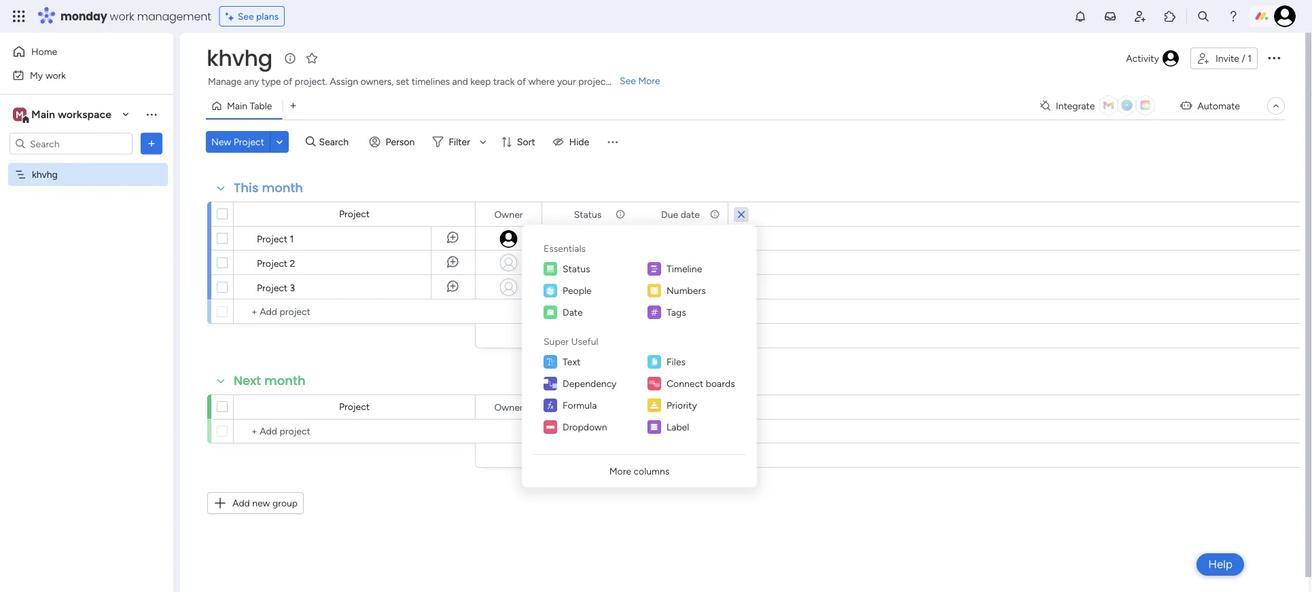 Task type: locate. For each thing, give the bounding box(es) containing it.
0 horizontal spatial main
[[31, 108, 55, 121]]

due up label
[[661, 402, 678, 413]]

due date up label
[[661, 402, 700, 413]]

project
[[234, 136, 264, 148], [339, 208, 370, 220], [257, 233, 288, 245], [257, 258, 288, 269], [257, 282, 288, 294], [339, 401, 370, 413]]

2 nov from the top
[[669, 280, 685, 291]]

0 vertical spatial + add project text field
[[241, 304, 469, 320]]

of right track
[[517, 76, 526, 87]]

see for see plans
[[238, 11, 254, 22]]

component__icon image left the connect
[[648, 377, 661, 391]]

owners,
[[361, 76, 394, 87]]

1 vertical spatial status field
[[571, 400, 605, 415]]

work inside button
[[45, 69, 66, 81]]

date up label
[[681, 402, 700, 413]]

1 due date field from the top
[[658, 207, 703, 222]]

status
[[574, 209, 602, 220], [563, 263, 590, 275], [574, 402, 602, 413]]

0 vertical spatial nov
[[669, 256, 685, 267]]

main inside "button"
[[227, 100, 247, 112]]

text
[[563, 356, 581, 368]]

0 vertical spatial month
[[262, 179, 303, 197]]

add view image
[[290, 101, 296, 111]]

work right my
[[45, 69, 66, 81]]

home
[[31, 46, 57, 57]]

2 owner field from the top
[[491, 400, 526, 415]]

dependency
[[563, 378, 617, 390]]

due date up nov 14 at the top
[[661, 209, 700, 220]]

1 vertical spatial due
[[661, 402, 678, 413]]

1 vertical spatial owner
[[494, 402, 523, 413]]

0 horizontal spatial of
[[283, 76, 292, 87]]

0 vertical spatial due
[[661, 209, 678, 220]]

khvhg
[[207, 43, 272, 73], [32, 169, 58, 180]]

status field up working on it
[[571, 207, 605, 222]]

0 horizontal spatial see
[[238, 11, 254, 22]]

v2 search image
[[306, 134, 316, 150]]

1 vertical spatial + add project text field
[[241, 423, 469, 440]]

component__icon image left 'nov 15'
[[648, 284, 661, 298]]

1 horizontal spatial of
[[517, 76, 526, 87]]

0 horizontal spatial column information image
[[615, 209, 626, 220]]

1 up 2
[[290, 233, 294, 245]]

/
[[1242, 53, 1246, 64]]

home button
[[8, 41, 146, 63]]

dapulse integrations image
[[1040, 101, 1051, 111]]

1 owner from the top
[[494, 209, 523, 220]]

main right workspace image
[[31, 108, 55, 121]]

component__icon image for timeline
[[648, 262, 661, 276]]

1 vertical spatial due date
[[661, 402, 700, 413]]

component__icon image left dependency
[[544, 377, 557, 391]]

due date field up nov 14 at the top
[[658, 207, 703, 222]]

2 due date from the top
[[661, 402, 700, 413]]

1 horizontal spatial see
[[620, 75, 636, 87]]

component__icon image left 'date'
[[544, 306, 557, 319]]

of
[[283, 76, 292, 87], [517, 76, 526, 87]]

1 vertical spatial owner field
[[491, 400, 526, 415]]

0 vertical spatial see
[[238, 11, 254, 22]]

1 vertical spatial 1
[[290, 233, 294, 245]]

2 + add project text field from the top
[[241, 423, 469, 440]]

your
[[557, 76, 576, 87]]

main table button
[[206, 95, 282, 117]]

khvhg up any
[[207, 43, 272, 73]]

15
[[688, 280, 696, 291]]

1 of from the left
[[283, 76, 292, 87]]

and
[[452, 76, 468, 87]]

1 horizontal spatial main
[[227, 100, 247, 112]]

1 vertical spatial see
[[620, 75, 636, 87]]

month for this month
[[262, 179, 303, 197]]

show board description image
[[282, 52, 298, 65]]

nov for nov 14
[[669, 256, 685, 267]]

component__icon image left the files
[[648, 355, 661, 369]]

next
[[234, 372, 261, 390]]

v2 done deadline image
[[638, 257, 649, 269]]

new
[[252, 498, 270, 509]]

0 vertical spatial due date
[[661, 209, 700, 220]]

this month
[[234, 179, 303, 197]]

1 vertical spatial due date field
[[658, 400, 703, 415]]

month
[[262, 179, 303, 197], [264, 372, 306, 390]]

2 due date field from the top
[[658, 400, 703, 415]]

work right the "monday"
[[110, 8, 134, 24]]

notifications image
[[1074, 10, 1087, 23]]

main inside workspace selection element
[[31, 108, 55, 121]]

date
[[563, 307, 583, 318]]

component__icon image left label
[[648, 421, 661, 434]]

component__icon image left people
[[544, 284, 557, 298]]

component__icon image left 'text'
[[544, 355, 557, 369]]

add new group button
[[207, 493, 304, 514]]

0 vertical spatial work
[[110, 8, 134, 24]]

1 column information image from the left
[[615, 209, 626, 220]]

status up dropdown
[[574, 402, 602, 413]]

1 horizontal spatial work
[[110, 8, 134, 24]]

date
[[681, 209, 700, 220], [681, 402, 700, 413]]

on
[[597, 233, 608, 245]]

0 vertical spatial owner field
[[491, 207, 526, 222]]

0 vertical spatial date
[[681, 209, 700, 220]]

Status field
[[571, 207, 605, 222], [571, 400, 605, 415]]

timelines
[[412, 76, 450, 87]]

it
[[610, 233, 616, 245]]

1 horizontal spatial column information image
[[710, 209, 720, 220]]

nov 15
[[669, 280, 696, 291]]

1 vertical spatial date
[[681, 402, 700, 413]]

1 + add project text field from the top
[[241, 304, 469, 320]]

nov left 15
[[669, 280, 685, 291]]

component__icon image for tags
[[648, 306, 661, 319]]

2 vertical spatial status
[[574, 402, 602, 413]]

khvhg list box
[[0, 160, 173, 370]]

monday work management
[[60, 8, 211, 24]]

component__icon image left tags
[[648, 306, 661, 319]]

hide
[[569, 136, 589, 148]]

useful
[[571, 336, 598, 347]]

dropdown
[[563, 422, 607, 433]]

work for my
[[45, 69, 66, 81]]

component__icon image down essentials at the top of page
[[544, 262, 557, 276]]

1 due from the top
[[661, 209, 678, 220]]

person
[[386, 136, 415, 148]]

select product image
[[12, 10, 26, 23]]

monday
[[60, 8, 107, 24]]

date up 14
[[681, 209, 700, 220]]

main
[[227, 100, 247, 112], [31, 108, 55, 121]]

due
[[661, 209, 678, 220], [661, 402, 678, 413]]

Search in workspace field
[[29, 136, 113, 152]]

14
[[687, 256, 697, 267]]

1 nov from the top
[[669, 256, 685, 267]]

sort button
[[495, 131, 543, 153]]

0 vertical spatial status
[[574, 209, 602, 220]]

collapse board header image
[[1271, 101, 1282, 111]]

workspace image
[[13, 107, 27, 122]]

component__icon image left 'priority'
[[648, 399, 661, 413]]

Owner field
[[491, 207, 526, 222], [491, 400, 526, 415]]

more
[[638, 75, 660, 87], [609, 466, 631, 477]]

component__icon image left formula
[[544, 399, 557, 413]]

set
[[396, 76, 409, 87]]

1 vertical spatial more
[[609, 466, 631, 477]]

column information image
[[615, 209, 626, 220], [710, 209, 720, 220]]

month right this
[[262, 179, 303, 197]]

+ Add project text field
[[241, 304, 469, 320], [241, 423, 469, 440]]

status field up dropdown
[[571, 400, 605, 415]]

work
[[110, 8, 134, 24], [45, 69, 66, 81]]

nov
[[669, 256, 685, 267], [669, 280, 685, 291]]

person button
[[364, 131, 423, 153]]

component__icon image left dropdown
[[544, 421, 557, 434]]

search everything image
[[1197, 10, 1210, 23]]

due date
[[661, 209, 700, 220], [661, 402, 700, 413]]

component__icon image for dropdown
[[544, 421, 557, 434]]

project
[[578, 76, 609, 87]]

month right next
[[264, 372, 306, 390]]

1 horizontal spatial 1
[[1248, 53, 1252, 64]]

connect boards
[[667, 378, 735, 390]]

status up working on it
[[574, 209, 602, 220]]

option
[[0, 162, 173, 165]]

invite members image
[[1134, 10, 1147, 23]]

1 vertical spatial month
[[264, 372, 306, 390]]

due up nov 14 at the top
[[661, 209, 678, 220]]

people
[[563, 285, 592, 297]]

stuck
[[575, 282, 600, 293]]

0 vertical spatial more
[[638, 75, 660, 87]]

main left table
[[227, 100, 247, 112]]

see right project
[[620, 75, 636, 87]]

1 due date from the top
[[661, 209, 700, 220]]

priority
[[667, 400, 697, 411]]

khvhg down search in workspace field
[[32, 169, 58, 180]]

more right project
[[638, 75, 660, 87]]

0 vertical spatial khvhg
[[207, 43, 272, 73]]

boards
[[706, 378, 735, 390]]

0 horizontal spatial khvhg
[[32, 169, 58, 180]]

component__icon image left nov 14 at the top
[[648, 262, 661, 276]]

0 vertical spatial due date field
[[658, 207, 703, 222]]

0 horizontal spatial work
[[45, 69, 66, 81]]

status up stuck at the top left of the page
[[563, 263, 590, 275]]

working
[[559, 233, 594, 245]]

arrow down image
[[475, 134, 491, 150]]

month for next month
[[264, 372, 306, 390]]

see inside button
[[238, 11, 254, 22]]

more columns
[[609, 466, 670, 477]]

automate
[[1198, 100, 1240, 112]]

0 vertical spatial status field
[[571, 207, 605, 222]]

of right type
[[283, 76, 292, 87]]

1
[[1248, 53, 1252, 64], [290, 233, 294, 245]]

project 3
[[257, 282, 295, 294]]

menu image
[[606, 135, 619, 149]]

1 date from the top
[[681, 209, 700, 220]]

see left plans
[[238, 11, 254, 22]]

1 right /
[[1248, 53, 1252, 64]]

keep
[[470, 76, 491, 87]]

2 column information image from the left
[[710, 209, 720, 220]]

nov left 14
[[669, 256, 685, 267]]

0 vertical spatial owner
[[494, 209, 523, 220]]

1 vertical spatial work
[[45, 69, 66, 81]]

0 vertical spatial 1
[[1248, 53, 1252, 64]]

component__icon image
[[544, 262, 557, 276], [648, 262, 661, 276], [544, 284, 557, 298], [648, 284, 661, 298], [544, 306, 557, 319], [648, 306, 661, 319], [544, 355, 557, 369], [648, 355, 661, 369], [544, 377, 557, 391], [648, 377, 661, 391], [544, 399, 557, 413], [648, 399, 661, 413], [544, 421, 557, 434], [648, 421, 661, 434]]

more left columns
[[609, 466, 631, 477]]

Due date field
[[658, 207, 703, 222], [658, 400, 703, 415]]

manage
[[208, 76, 242, 87]]

management
[[137, 8, 211, 24]]

1 vertical spatial nov
[[669, 280, 685, 291]]

2 owner from the top
[[494, 402, 523, 413]]

1 vertical spatial khvhg
[[32, 169, 58, 180]]

due date field up label
[[658, 400, 703, 415]]



Task type: vqa. For each thing, say whether or not it's contained in the screenshot.
M
yes



Task type: describe. For each thing, give the bounding box(es) containing it.
essentials
[[544, 243, 586, 254]]

component__icon image for priority
[[648, 399, 661, 413]]

1 owner field from the top
[[491, 207, 526, 222]]

component__icon image for people
[[544, 284, 557, 298]]

1 inside button
[[1248, 53, 1252, 64]]

component__icon image for dependency
[[544, 377, 557, 391]]

formula
[[563, 400, 597, 411]]

apps image
[[1163, 10, 1177, 23]]

component__icon image for connect boards
[[648, 377, 661, 391]]

owner for 1st owner field from the top of the page
[[494, 209, 523, 220]]

new
[[211, 136, 231, 148]]

This month field
[[230, 179, 307, 197]]

workspace
[[58, 108, 111, 121]]

khvhg inside list box
[[32, 169, 58, 180]]

working on it
[[559, 233, 616, 245]]

nov for nov 15
[[669, 280, 685, 291]]

stands.
[[612, 76, 642, 87]]

2 of from the left
[[517, 76, 526, 87]]

workspace selection element
[[13, 106, 113, 124]]

gary orlando image
[[1274, 5, 1296, 27]]

main for main table
[[227, 100, 247, 112]]

options image
[[1266, 49, 1282, 66]]

add
[[232, 498, 250, 509]]

hide button
[[548, 131, 598, 153]]

component__icon image for label
[[648, 421, 661, 434]]

main for main workspace
[[31, 108, 55, 121]]

Search field
[[316, 133, 356, 152]]

add to favorites image
[[305, 51, 319, 65]]

3
[[290, 282, 295, 294]]

component__icon image for text
[[544, 355, 557, 369]]

help
[[1208, 558, 1233, 572]]

column information image for status
[[615, 209, 626, 220]]

see plans
[[238, 11, 279, 22]]

workspace options image
[[145, 108, 158, 121]]

connect
[[667, 378, 704, 390]]

see more link
[[618, 74, 662, 88]]

work for monday
[[110, 8, 134, 24]]

type
[[262, 76, 281, 87]]

activity button
[[1121, 48, 1185, 69]]

super useful
[[544, 336, 598, 347]]

column information image for due date
[[710, 209, 720, 220]]

component__icon image for numbers
[[648, 284, 661, 298]]

plans
[[256, 11, 279, 22]]

invite / 1
[[1216, 53, 1252, 64]]

integrate
[[1056, 100, 1095, 112]]

0 horizontal spatial 1
[[290, 233, 294, 245]]

1 horizontal spatial more
[[638, 75, 660, 87]]

nov 14
[[669, 256, 697, 267]]

main table
[[227, 100, 272, 112]]

numbers
[[667, 285, 706, 297]]

see for see more
[[620, 75, 636, 87]]

where
[[528, 76, 555, 87]]

invite
[[1216, 53, 1239, 64]]

group
[[272, 498, 298, 509]]

2 status field from the top
[[571, 400, 605, 415]]

table
[[250, 100, 272, 112]]

add new group
[[232, 498, 298, 509]]

project 2
[[257, 258, 295, 269]]

next month
[[234, 372, 306, 390]]

label
[[667, 422, 689, 433]]

angle down image
[[276, 137, 283, 147]]

inbox image
[[1104, 10, 1117, 23]]

my work
[[30, 69, 66, 81]]

see plans button
[[219, 6, 285, 27]]

owner for first owner field from the bottom of the page
[[494, 402, 523, 413]]

invite / 1 button
[[1191, 48, 1258, 69]]

component__icon image for formula
[[544, 399, 557, 413]]

my
[[30, 69, 43, 81]]

tags
[[667, 307, 686, 318]]

0 horizontal spatial more
[[609, 466, 631, 477]]

new project button
[[206, 131, 270, 153]]

khvhg field
[[203, 43, 276, 73]]

any
[[244, 76, 259, 87]]

sort
[[517, 136, 535, 148]]

this
[[234, 179, 259, 197]]

see more
[[620, 75, 660, 87]]

help image
[[1227, 10, 1240, 23]]

done
[[576, 257, 599, 269]]

columns
[[634, 466, 670, 477]]

filter
[[449, 136, 470, 148]]

2 due from the top
[[661, 402, 678, 413]]

manage any type of project. assign owners, set timelines and keep track of where your project stands.
[[208, 76, 642, 87]]

super
[[544, 336, 569, 347]]

2
[[290, 258, 295, 269]]

1 horizontal spatial khvhg
[[207, 43, 272, 73]]

my work button
[[8, 64, 146, 86]]

autopilot image
[[1181, 97, 1192, 114]]

new project
[[211, 136, 264, 148]]

help button
[[1197, 554, 1244, 576]]

activity
[[1126, 53, 1159, 64]]

1 vertical spatial status
[[563, 263, 590, 275]]

track
[[493, 76, 515, 87]]

project 1
[[257, 233, 294, 245]]

main workspace
[[31, 108, 111, 121]]

filter button
[[427, 131, 491, 153]]

1 status field from the top
[[571, 207, 605, 222]]

component__icon image for date
[[544, 306, 557, 319]]

options image
[[145, 137, 158, 151]]

component__icon image for status
[[544, 262, 557, 276]]

assign
[[330, 76, 358, 87]]

Next month field
[[230, 372, 309, 390]]

project inside new project button
[[234, 136, 264, 148]]

project.
[[295, 76, 328, 87]]

component__icon image for files
[[648, 355, 661, 369]]

2 date from the top
[[681, 402, 700, 413]]

m
[[16, 109, 24, 120]]

timeline
[[667, 263, 702, 275]]

files
[[667, 356, 686, 368]]



